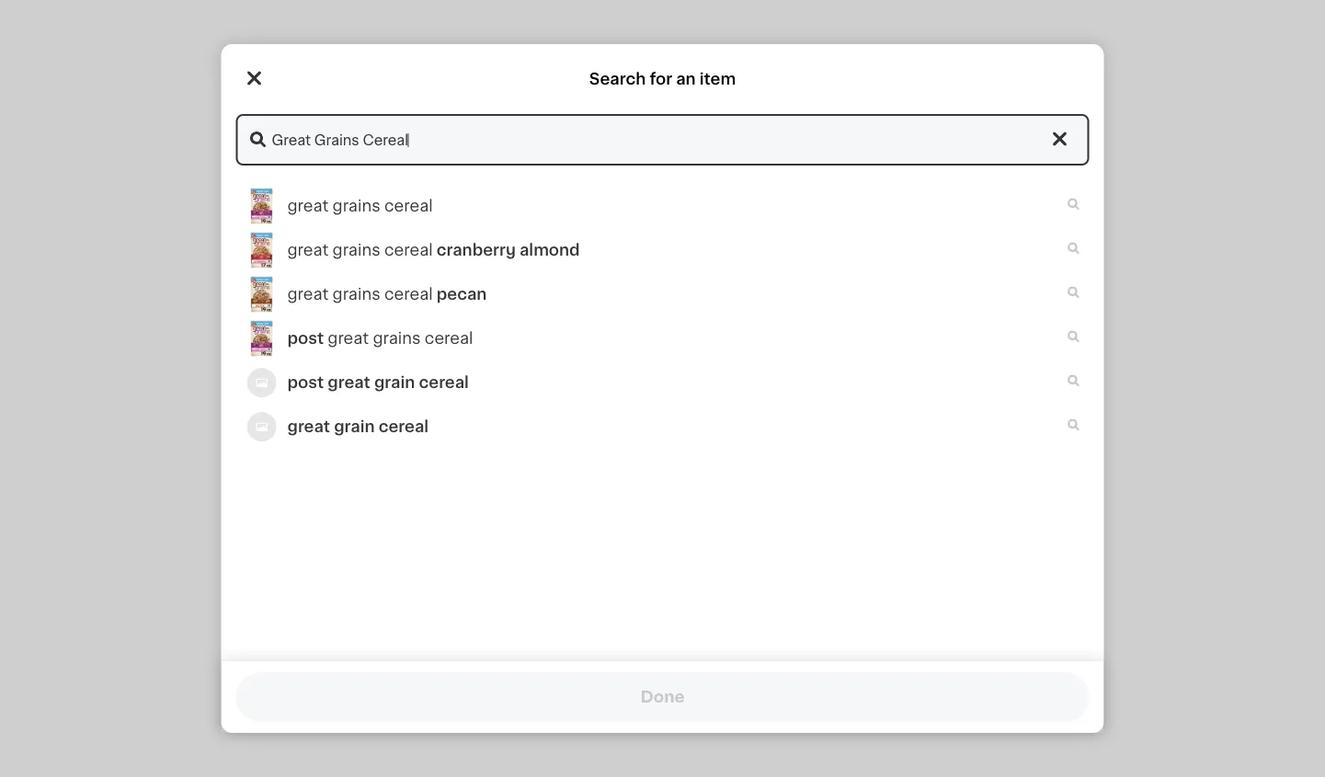 Task type: vqa. For each thing, say whether or not it's contained in the screenshot.
'great grains cereal'
yes



Task type: describe. For each thing, give the bounding box(es) containing it.
cereal for great grains cereal cranberry almond
[[385, 242, 433, 258]]

item
[[700, 71, 736, 87]]

great for great grains cereal pecan
[[287, 287, 329, 302]]

grains for great grains cereal cranberry almond
[[333, 242, 381, 258]]

an
[[676, 71, 696, 87]]

for
[[650, 71, 673, 87]]

1 vertical spatial grain
[[334, 419, 375, 435]]

search list box
[[236, 184, 1090, 456]]

post great grain cereal link
[[236, 361, 1090, 405]]

search
[[590, 71, 646, 87]]

grains for great grains cereal pecan
[[333, 287, 381, 302]]

great grains cereal link
[[236, 184, 1090, 228]]

cereal for great grain cereal
[[379, 419, 429, 435]]

dialog containing search for an item
[[221, 44, 1104, 733]]

great grains cereal
[[287, 198, 433, 214]]



Task type: locate. For each thing, give the bounding box(es) containing it.
cereal
[[385, 198, 433, 214], [385, 242, 433, 258], [385, 287, 433, 302], [425, 331, 473, 346], [419, 375, 469, 390], [379, 419, 429, 435]]

post for post great grains cereal
[[287, 331, 324, 346]]

grain
[[374, 375, 415, 390], [334, 419, 375, 435]]

cereal down post great grain cereal
[[379, 419, 429, 435]]

post for post great grain cereal
[[287, 375, 324, 390]]

great grain cereal link
[[236, 405, 1090, 449]]

great grains cereal cranberry almond
[[287, 242, 580, 258]]

dialog
[[221, 44, 1104, 733]]

great grain cereal
[[287, 419, 429, 435]]

great for great grains cereal
[[287, 198, 329, 214]]

cereal down the great grains cereal cranberry almond
[[385, 287, 433, 302]]

great for great grain cereal
[[287, 419, 330, 435]]

cereal up great grains cereal pecan
[[385, 242, 433, 258]]

1 post from the top
[[287, 331, 324, 346]]

grains for great grains cereal
[[333, 198, 381, 214]]

search for an item
[[590, 71, 736, 87]]

grains
[[333, 198, 381, 214], [333, 242, 381, 258], [333, 287, 381, 302], [373, 331, 421, 346]]

grains up 'post great grains cereal'
[[333, 287, 381, 302]]

None search field
[[236, 114, 1090, 166]]

grains down great grains cereal pecan
[[373, 331, 421, 346]]

cereal down 'post great grains cereal'
[[419, 375, 469, 390]]

1 vertical spatial post
[[287, 375, 324, 390]]

cereal up the great grains cereal cranberry almond
[[385, 198, 433, 214]]

great grains cereal pecan
[[287, 287, 487, 302]]

cereal for great grains cereal
[[385, 198, 433, 214]]

almond
[[520, 242, 580, 258]]

post up great grain cereal
[[287, 375, 324, 390]]

post great grains cereal
[[287, 331, 473, 346]]

grain down 'post great grains cereal'
[[374, 375, 415, 390]]

post
[[287, 331, 324, 346], [287, 375, 324, 390]]

cranberry
[[437, 242, 516, 258]]

grain down post great grain cereal
[[334, 419, 375, 435]]

0 vertical spatial post
[[287, 331, 324, 346]]

2 post from the top
[[287, 375, 324, 390]]

post up post great grain cereal
[[287, 331, 324, 346]]

great
[[287, 198, 329, 214], [287, 242, 329, 258], [287, 287, 329, 302], [328, 331, 369, 346], [328, 375, 371, 390], [287, 419, 330, 435]]

great for great grains cereal cranberry almond
[[287, 242, 329, 258]]

grains up the great grains cereal cranberry almond
[[333, 198, 381, 214]]

cereal for great grains cereal pecan
[[385, 287, 433, 302]]

0 vertical spatial grain
[[374, 375, 415, 390]]

Search Walmart... field
[[236, 114, 1090, 166]]

grains down great grains cereal
[[333, 242, 381, 258]]

cereal down pecan in the left of the page
[[425, 331, 473, 346]]

post great grain cereal
[[287, 375, 469, 390]]

pecan
[[437, 287, 487, 302]]



